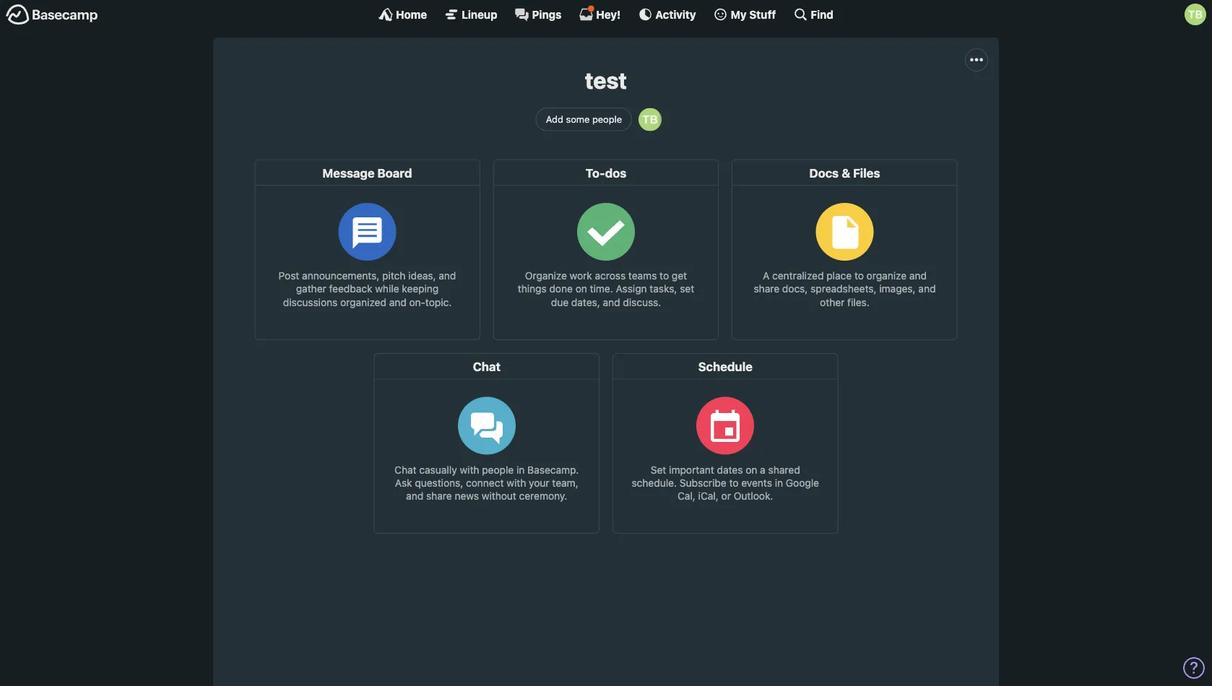 Task type: vqa. For each thing, say whether or not it's contained in the screenshot.
November Mon
no



Task type: locate. For each thing, give the bounding box(es) containing it.
pings button
[[515, 7, 562, 22]]

some
[[566, 114, 590, 125]]

lineup link
[[445, 7, 498, 22]]

find button
[[794, 7, 834, 22]]

add some people
[[546, 114, 623, 125]]

switch accounts image
[[6, 4, 98, 26]]

add some people link
[[536, 108, 633, 131]]

tim burton image
[[1185, 4, 1207, 25]]

my
[[731, 8, 747, 21]]

test
[[585, 67, 628, 94]]

find
[[811, 8, 834, 21]]



Task type: describe. For each thing, give the bounding box(es) containing it.
people
[[593, 114, 623, 125]]

activity link
[[639, 7, 697, 22]]

stuff
[[750, 8, 777, 21]]

pings
[[532, 8, 562, 21]]

add
[[546, 114, 564, 125]]

home link
[[379, 7, 427, 22]]

activity
[[656, 8, 697, 21]]

main element
[[0, 0, 1213, 28]]

lineup
[[462, 8, 498, 21]]

my stuff
[[731, 8, 777, 21]]

hey!
[[597, 8, 621, 21]]

my stuff button
[[714, 7, 777, 22]]

hey! button
[[579, 5, 621, 22]]

home
[[396, 8, 427, 21]]

tim burton image
[[639, 108, 662, 131]]



